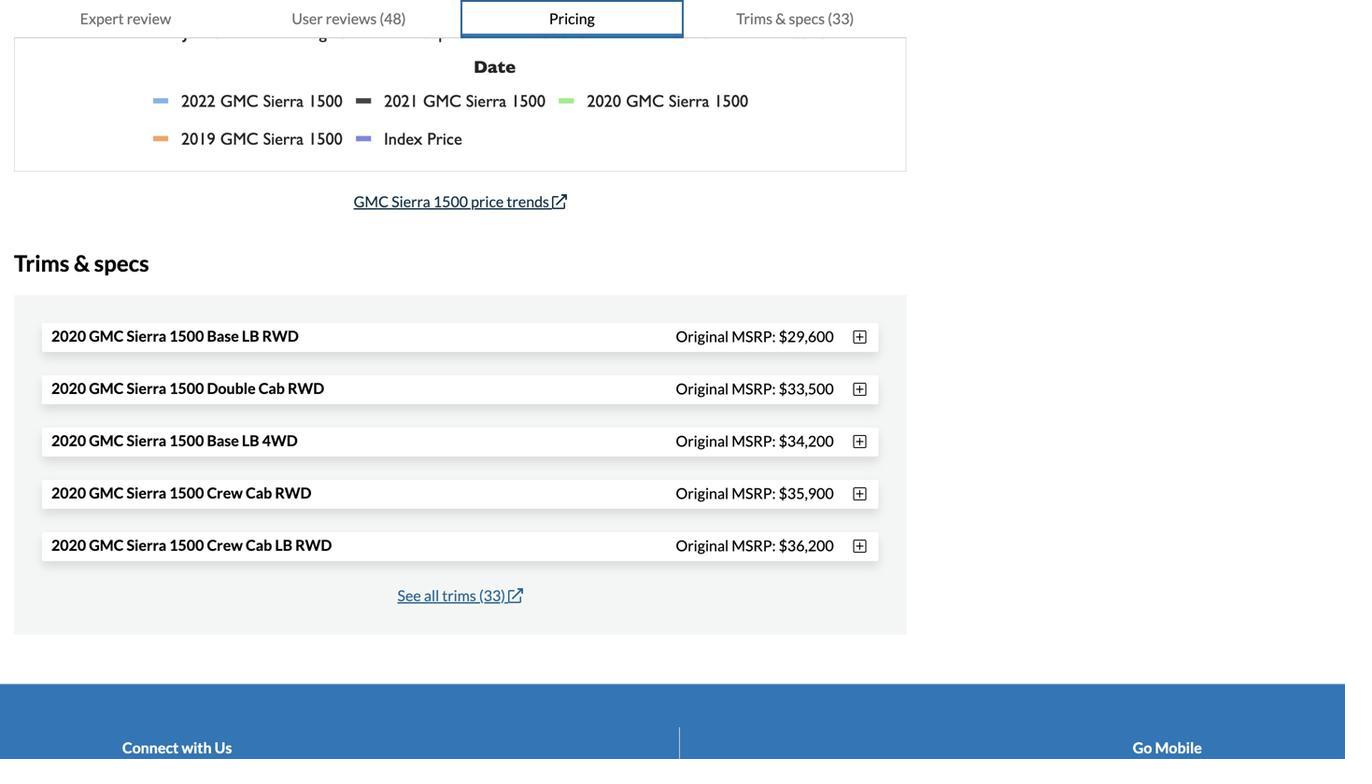 Task type: describe. For each thing, give the bounding box(es) containing it.
(33) for trims & specs (33)
[[828, 9, 854, 28]]

double
[[207, 379, 256, 398]]

user reviews (48)
[[292, 9, 406, 28]]

with
[[182, 739, 212, 757]]

sierra for 2020 gmc sierra 1500 double cab rwd
[[127, 379, 166, 398]]

crew for rwd
[[207, 484, 243, 502]]

$34,200
[[779, 432, 834, 450]]

lb for rwd
[[242, 327, 259, 345]]

base for 4wd
[[207, 432, 239, 450]]

see
[[398, 587, 421, 605]]

msrp: for $35,900
[[732, 484, 776, 503]]

2020 gmc sierra 1500 crew cab lb rwd
[[51, 536, 332, 555]]

expert
[[80, 9, 124, 28]]

sierra for 2020 gmc sierra 1500 base lb 4wd
[[127, 432, 166, 450]]

user
[[292, 9, 323, 28]]

expert review tab
[[14, 0, 237, 38]]

expert review
[[80, 9, 171, 28]]

go
[[1133, 739, 1152, 757]]

gmc sierra 1500 price trends
[[354, 193, 549, 211]]

2020 gmc sierra 1500 base lb rwd
[[51, 327, 299, 345]]

user reviews (48) tab
[[237, 0, 460, 38]]

1500 for 2020 gmc sierra 1500 double cab rwd
[[169, 379, 204, 398]]

trims & specs
[[14, 250, 149, 277]]

gmc sierra 1500 price trends link
[[354, 193, 567, 211]]

sierra for 2020 gmc sierra 1500 crew cab rwd
[[127, 484, 166, 502]]

4wd
[[262, 432, 298, 450]]

trims for trims & specs
[[14, 250, 69, 277]]

2020 for 2020 gmc sierra 1500 base lb 4wd
[[51, 432, 86, 450]]

plus square image for $34,200
[[851, 435, 870, 449]]

2020 gmc sierra 1500 double cab rwd
[[51, 379, 324, 398]]

original for original msrp: $33,500
[[676, 380, 729, 398]]

(48)
[[380, 9, 406, 28]]

trims
[[442, 587, 476, 605]]

$36,200
[[779, 537, 834, 555]]

& for trims & specs (33)
[[776, 9, 786, 28]]

$29,600
[[779, 327, 834, 346]]

cab for 2020 gmc sierra 1500 crew cab lb rwd
[[246, 536, 272, 555]]

$33,500
[[779, 380, 834, 398]]

specs for trims & specs (33)
[[789, 9, 825, 28]]

review
[[127, 9, 171, 28]]

rwd for 2020 gmc sierra 1500 crew cab rwd
[[275, 484, 312, 502]]

plus square image for $35,900
[[851, 487, 870, 502]]

sierra left price
[[392, 193, 431, 211]]

msrp: for $33,500
[[732, 380, 776, 398]]

original for original msrp: $36,200
[[676, 537, 729, 555]]

trims & specs (33)
[[736, 9, 854, 28]]

2020 gmc sierra 1500 base lb 4wd
[[51, 432, 298, 450]]

plus square image for $29,600
[[851, 330, 870, 345]]

crew for lb
[[207, 536, 243, 555]]

2020 for 2020 gmc sierra 1500 base lb rwd
[[51, 327, 86, 345]]

cab for 2020 gmc sierra 1500 crew cab rwd
[[246, 484, 272, 502]]

trims & specs (33) tab
[[684, 0, 907, 38]]



Task type: vqa. For each thing, say whether or not it's contained in the screenshot.
the rightmost out
no



Task type: locate. For each thing, give the bounding box(es) containing it.
2020
[[51, 327, 86, 345], [51, 379, 86, 398], [51, 432, 86, 450], [51, 484, 86, 502], [51, 536, 86, 555]]

1 horizontal spatial (33)
[[828, 9, 854, 28]]

plus square image right $35,900
[[851, 487, 870, 502]]

pricing tab
[[460, 0, 684, 38]]

msrp: for $29,600
[[732, 327, 776, 346]]

msrp: up the original msrp: $33,500
[[732, 327, 776, 346]]

gmc
[[354, 193, 389, 211], [89, 327, 124, 345], [89, 379, 124, 398], [89, 432, 124, 450], [89, 484, 124, 502], [89, 536, 124, 555]]

connect with us
[[122, 739, 232, 757]]

msrp: up original msrp: $36,200
[[732, 484, 776, 503]]

external link image inside 'gmc sierra 1500 price trends' link
[[552, 194, 567, 209]]

all
[[424, 587, 439, 605]]

sierra down "2020 gmc sierra 1500 crew cab rwd"
[[127, 536, 166, 555]]

1 horizontal spatial &
[[776, 9, 786, 28]]

external link image for see all trims (33)
[[508, 589, 523, 604]]

sierra up '2020 gmc sierra 1500 base lb 4wd' at the left bottom of the page
[[127, 379, 166, 398]]

msrp: down the 'original msrp: $35,900'
[[732, 537, 776, 555]]

1 crew from the top
[[207, 484, 243, 502]]

0 vertical spatial cab
[[259, 379, 285, 398]]

base for rwd
[[207, 327, 239, 345]]

external link image for gmc sierra 1500 price trends
[[552, 194, 567, 209]]

see all trims (33)
[[398, 587, 506, 605]]

specs for trims & specs
[[94, 250, 149, 277]]

plus square image for $36,200
[[851, 539, 870, 554]]

trims
[[736, 9, 773, 28], [14, 250, 69, 277]]

original msrp: $33,500
[[676, 380, 834, 398]]

original for original msrp: $29,600
[[676, 327, 729, 346]]

1 vertical spatial plus square image
[[851, 487, 870, 502]]

1 horizontal spatial trims
[[736, 9, 773, 28]]

plus square image right $33,500
[[851, 382, 870, 397]]

2020 gmc sierra 1500 crew cab rwd
[[51, 484, 312, 502]]

1 vertical spatial base
[[207, 432, 239, 450]]

1500 for 2020 gmc sierra 1500 base lb 4wd
[[169, 432, 204, 450]]

us
[[215, 739, 232, 757]]

2 original from the top
[[676, 380, 729, 398]]

base
[[207, 327, 239, 345], [207, 432, 239, 450]]

& inside tab
[[776, 9, 786, 28]]

original down original msrp: $29,600
[[676, 380, 729, 398]]

2020 for 2020 gmc sierra 1500 crew cab lb rwd
[[51, 536, 86, 555]]

tab list containing expert review
[[14, 0, 907, 38]]

base up 'double'
[[207, 327, 239, 345]]

msrp:
[[732, 327, 776, 346], [732, 380, 776, 398], [732, 432, 776, 450], [732, 484, 776, 503], [732, 537, 776, 555]]

cab
[[259, 379, 285, 398], [246, 484, 272, 502], [246, 536, 272, 555]]

original for original msrp: $35,900
[[676, 484, 729, 503]]

1500 left 'double'
[[169, 379, 204, 398]]

external link image right the trends
[[552, 194, 567, 209]]

1 vertical spatial cab
[[246, 484, 272, 502]]

trends
[[507, 193, 549, 211]]

1500 left price
[[433, 193, 468, 211]]

1500 for 2020 gmc sierra 1500 crew cab rwd
[[169, 484, 204, 502]]

(33) for see all trims (33)
[[479, 587, 506, 605]]

1 vertical spatial specs
[[94, 250, 149, 277]]

1 base from the top
[[207, 327, 239, 345]]

0 vertical spatial crew
[[207, 484, 243, 502]]

1 msrp: from the top
[[732, 327, 776, 346]]

3 2020 from the top
[[51, 432, 86, 450]]

pricing
[[549, 9, 595, 28]]

go mobile
[[1133, 739, 1202, 757]]

3 msrp: from the top
[[732, 432, 776, 450]]

original msrp: $36,200
[[676, 537, 834, 555]]

external link image inside see all trims (33) link
[[508, 589, 523, 604]]

1500 down 2020 gmc sierra 1500 double cab rwd
[[169, 432, 204, 450]]

0 vertical spatial trims
[[736, 9, 773, 28]]

mobile
[[1155, 739, 1202, 757]]

2020 for 2020 gmc sierra 1500 double cab rwd
[[51, 379, 86, 398]]

specs
[[789, 9, 825, 28], [94, 250, 149, 277]]

original down the 'original msrp: $35,900'
[[676, 537, 729, 555]]

3 original from the top
[[676, 432, 729, 450]]

4 2020 from the top
[[51, 484, 86, 502]]

sierra
[[392, 193, 431, 211], [127, 327, 166, 345], [127, 379, 166, 398], [127, 432, 166, 450], [127, 484, 166, 502], [127, 536, 166, 555]]

plus square image for $33,500
[[851, 382, 870, 397]]

0 horizontal spatial &
[[74, 250, 90, 277]]

gmc for 2020 gmc sierra 1500 base lb rwd
[[89, 327, 124, 345]]

trims inside tab
[[736, 9, 773, 28]]

sierra up "2020 gmc sierra 1500 crew cab rwd"
[[127, 432, 166, 450]]

sierra down '2020 gmc sierra 1500 base lb 4wd' at the left bottom of the page
[[127, 484, 166, 502]]

2 msrp: from the top
[[732, 380, 776, 398]]

0 vertical spatial &
[[776, 9, 786, 28]]

0 vertical spatial lb
[[242, 327, 259, 345]]

cab for 2020 gmc sierra 1500 double cab rwd
[[259, 379, 285, 398]]

sierra for 2020 gmc sierra 1500 base lb rwd
[[127, 327, 166, 345]]

$35,900
[[779, 484, 834, 503]]

external link image right trims
[[508, 589, 523, 604]]

1500 up 2020 gmc sierra 1500 crew cab lb rwd
[[169, 484, 204, 502]]

1 vertical spatial (33)
[[479, 587, 506, 605]]

1 original from the top
[[676, 327, 729, 346]]

crew down "2020 gmc sierra 1500 crew cab rwd"
[[207, 536, 243, 555]]

original down original msrp: $34,200
[[676, 484, 729, 503]]

gmc for 2020 gmc sierra 1500 crew cab lb rwd
[[89, 536, 124, 555]]

&
[[776, 9, 786, 28], [74, 250, 90, 277]]

1 vertical spatial &
[[74, 250, 90, 277]]

msrp: down original msrp: $29,600
[[732, 380, 776, 398]]

0 vertical spatial specs
[[789, 9, 825, 28]]

plus square image right $34,200
[[851, 435, 870, 449]]

1 vertical spatial trims
[[14, 250, 69, 277]]

2 crew from the top
[[207, 536, 243, 555]]

rwd for 2020 gmc sierra 1500 base lb rwd
[[262, 327, 299, 345]]

original msrp: $34,200
[[676, 432, 834, 450]]

0 horizontal spatial specs
[[94, 250, 149, 277]]

2 2020 from the top
[[51, 379, 86, 398]]

2 base from the top
[[207, 432, 239, 450]]

0 vertical spatial external link image
[[552, 194, 567, 209]]

msrp: down the original msrp: $33,500
[[732, 432, 776, 450]]

plus square image right the $29,600
[[851, 330, 870, 345]]

msrp: for $36,200
[[732, 537, 776, 555]]

(33)
[[828, 9, 854, 28], [479, 587, 506, 605]]

gmc for 2020 gmc sierra 1500 crew cab rwd
[[89, 484, 124, 502]]

4 msrp: from the top
[[732, 484, 776, 503]]

0 vertical spatial plus square image
[[851, 382, 870, 397]]

1 vertical spatial crew
[[207, 536, 243, 555]]

0 horizontal spatial (33)
[[479, 587, 506, 605]]

0 horizontal spatial external link image
[[508, 589, 523, 604]]

original msrp: $35,900
[[676, 484, 834, 503]]

tab list
[[14, 0, 907, 38]]

lb for 4wd
[[242, 432, 259, 450]]

base down 'double'
[[207, 432, 239, 450]]

price
[[471, 193, 504, 211]]

1 horizontal spatial external link image
[[552, 194, 567, 209]]

original up the original msrp: $33,500
[[676, 327, 729, 346]]

lb
[[242, 327, 259, 345], [242, 432, 259, 450], [275, 536, 292, 555]]

crew up 2020 gmc sierra 1500 crew cab lb rwd
[[207, 484, 243, 502]]

2 plus square image from the top
[[851, 435, 870, 449]]

1 horizontal spatial specs
[[789, 9, 825, 28]]

sierra up 2020 gmc sierra 1500 double cab rwd
[[127, 327, 166, 345]]

1500 for 2020 gmc sierra 1500 base lb rwd
[[169, 327, 204, 345]]

original down the original msrp: $33,500
[[676, 432, 729, 450]]

plus square image
[[851, 382, 870, 397], [851, 435, 870, 449], [851, 539, 870, 554]]

1 plus square image from the top
[[851, 330, 870, 345]]

5 original from the top
[[676, 537, 729, 555]]

1500
[[433, 193, 468, 211], [169, 327, 204, 345], [169, 379, 204, 398], [169, 432, 204, 450], [169, 484, 204, 502], [169, 536, 204, 555]]

1 vertical spatial plus square image
[[851, 435, 870, 449]]

1500 up 2020 gmc sierra 1500 double cab rwd
[[169, 327, 204, 345]]

1 2020 from the top
[[51, 327, 86, 345]]

0 vertical spatial (33)
[[828, 9, 854, 28]]

1 vertical spatial external link image
[[508, 589, 523, 604]]

& for trims & specs
[[74, 250, 90, 277]]

0 horizontal spatial trims
[[14, 250, 69, 277]]

external link image
[[552, 194, 567, 209], [508, 589, 523, 604]]

rwd for 2020 gmc sierra 1500 double cab rwd
[[288, 379, 324, 398]]

0 vertical spatial plus square image
[[851, 330, 870, 345]]

gmc for 2020 gmc sierra 1500 base lb 4wd
[[89, 432, 124, 450]]

rwd
[[262, 327, 299, 345], [288, 379, 324, 398], [275, 484, 312, 502], [295, 536, 332, 555]]

5 2020 from the top
[[51, 536, 86, 555]]

crew
[[207, 484, 243, 502], [207, 536, 243, 555]]

2 vertical spatial plus square image
[[851, 539, 870, 554]]

0 vertical spatial base
[[207, 327, 239, 345]]

2020 for 2020 gmc sierra 1500 crew cab rwd
[[51, 484, 86, 502]]

connect
[[122, 739, 179, 757]]

(33) inside tab
[[828, 9, 854, 28]]

original msrp: $29,600
[[676, 327, 834, 346]]

plus square image right $36,200
[[851, 539, 870, 554]]

1 vertical spatial lb
[[242, 432, 259, 450]]

sierra for 2020 gmc sierra 1500 crew cab lb rwd
[[127, 536, 166, 555]]

2 vertical spatial lb
[[275, 536, 292, 555]]

1500 down "2020 gmc sierra 1500 crew cab rwd"
[[169, 536, 204, 555]]

original
[[676, 327, 729, 346], [676, 380, 729, 398], [676, 432, 729, 450], [676, 484, 729, 503], [676, 537, 729, 555]]

gmc for 2020 gmc sierra 1500 double cab rwd
[[89, 379, 124, 398]]

1 plus square image from the top
[[851, 382, 870, 397]]

trims for trims & specs (33)
[[736, 9, 773, 28]]

5 msrp: from the top
[[732, 537, 776, 555]]

see all trims (33) link
[[398, 587, 523, 605]]

2 vertical spatial cab
[[246, 536, 272, 555]]

specs inside tab
[[789, 9, 825, 28]]

original for original msrp: $34,200
[[676, 432, 729, 450]]

plus square image
[[851, 330, 870, 345], [851, 487, 870, 502]]

2 plus square image from the top
[[851, 487, 870, 502]]

3 plus square image from the top
[[851, 539, 870, 554]]

msrp: for $34,200
[[732, 432, 776, 450]]

4 original from the top
[[676, 484, 729, 503]]

1500 for 2020 gmc sierra 1500 crew cab lb rwd
[[169, 536, 204, 555]]

reviews
[[326, 9, 377, 28]]



